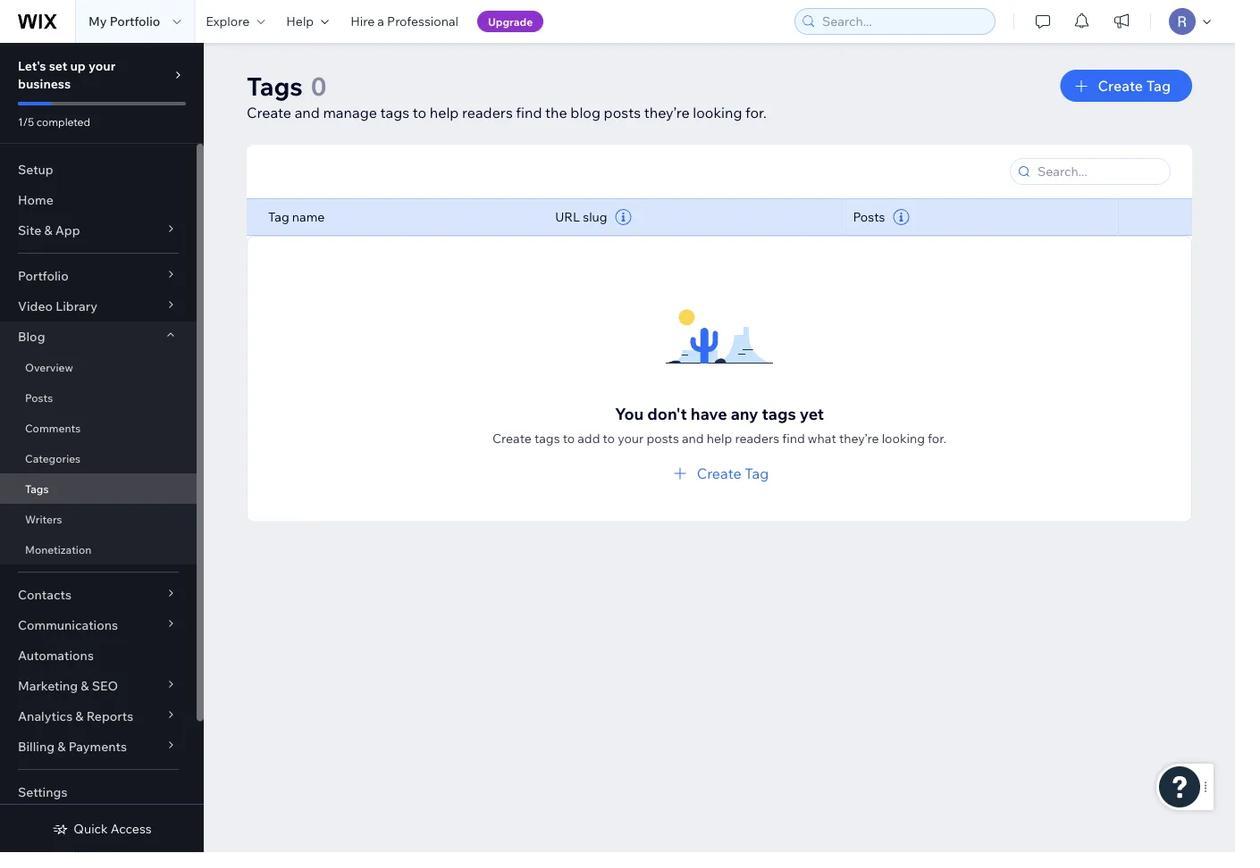 Task type: describe. For each thing, give the bounding box(es) containing it.
create inside you don't have any tags yet create tags to add to your posts and help readers find what they're looking for.
[[492, 430, 532, 446]]

library
[[56, 298, 97, 314]]

tag for leftmost create tag button
[[745, 464, 769, 482]]

2 horizontal spatial tags
[[762, 403, 796, 424]]

seo
[[92, 678, 118, 694]]

0 horizontal spatial create tag button
[[670, 462, 769, 484]]

home link
[[0, 185, 197, 215]]

marketing & seo button
[[0, 671, 197, 702]]

billing & payments button
[[0, 732, 197, 762]]

1/5 completed
[[18, 115, 90, 128]]

you
[[615, 403, 644, 424]]

tags link
[[0, 474, 197, 504]]

video library button
[[0, 291, 197, 322]]

looking inside the tags 0 create and manage tags to help readers find the blog posts they're looking for.
[[693, 104, 742, 122]]

posts for don't
[[647, 430, 679, 446]]

communications
[[18, 618, 118, 633]]

hire a professional link
[[340, 0, 469, 43]]

analytics & reports
[[18, 709, 133, 724]]

hire a professional
[[350, 13, 458, 29]]

help inside the tags 0 create and manage tags to help readers find the blog posts they're looking for.
[[430, 104, 459, 122]]

contacts
[[18, 587, 71, 603]]

& for analytics
[[75, 709, 84, 724]]

for. inside you don't have any tags yet create tags to add to your posts and help readers find what they're looking for.
[[928, 430, 946, 446]]

home
[[18, 192, 53, 208]]

setup
[[18, 162, 53, 177]]

help button
[[275, 0, 340, 43]]

settings
[[18, 785, 67, 800]]

payments
[[68, 739, 127, 755]]

completed
[[37, 115, 90, 128]]

1/5
[[18, 115, 34, 128]]

hire
[[350, 13, 375, 29]]

site
[[18, 223, 41, 238]]

comments
[[25, 421, 81, 435]]

settings link
[[0, 777, 197, 808]]

automations link
[[0, 641, 197, 671]]

posts for 0
[[604, 104, 641, 122]]

marketing & seo
[[18, 678, 118, 694]]

quick access button
[[52, 821, 152, 837]]

blog button
[[0, 322, 197, 352]]

the
[[545, 104, 567, 122]]

help
[[286, 13, 314, 29]]

billing
[[18, 739, 55, 755]]

any
[[731, 403, 758, 424]]

tags inside the tags 0 create and manage tags to help readers find the blog posts they're looking for.
[[380, 104, 409, 122]]

my
[[88, 13, 107, 29]]

1 horizontal spatial to
[[563, 430, 575, 446]]

for. inside the tags 0 create and manage tags to help readers find the blog posts they're looking for.
[[745, 104, 767, 122]]

help inside you don't have any tags yet create tags to add to your posts and help readers find what they're looking for.
[[707, 430, 732, 446]]

automations
[[18, 648, 94, 664]]

contacts button
[[0, 580, 197, 610]]

find inside you don't have any tags yet create tags to add to your posts and help readers find what they're looking for.
[[782, 430, 805, 446]]

monetization link
[[0, 534, 197, 565]]

quick
[[74, 821, 108, 837]]

billing & payments
[[18, 739, 127, 755]]

create tag for create tag button to the top
[[1098, 77, 1171, 95]]

tags for tags 0 create and manage tags to help readers find the blog posts they're looking for.
[[247, 70, 303, 101]]

sidebar element
[[0, 43, 204, 853]]

site & app button
[[0, 215, 197, 246]]

communications button
[[0, 610, 197, 641]]

portfolio inside dropdown button
[[18, 268, 69, 284]]

2 horizontal spatial to
[[603, 430, 615, 446]]

posts link
[[0, 382, 197, 413]]

manage
[[323, 104, 377, 122]]

a
[[377, 13, 384, 29]]

you don't have any tags yet create tags to add to your posts and help readers find what they're looking for.
[[492, 403, 946, 446]]

video
[[18, 298, 53, 314]]

tags for tags
[[25, 482, 49, 496]]



Task type: locate. For each thing, give the bounding box(es) containing it.
0 horizontal spatial posts
[[604, 104, 641, 122]]

0 vertical spatial tags
[[380, 104, 409, 122]]

to right manage
[[413, 104, 426, 122]]

0 horizontal spatial find
[[516, 104, 542, 122]]

to left add
[[563, 430, 575, 446]]

they're right "what"
[[839, 430, 879, 446]]

portfolio button
[[0, 261, 197, 291]]

2 horizontal spatial tag
[[1146, 77, 1171, 95]]

they're
[[644, 104, 690, 122], [839, 430, 879, 446]]

& for billing
[[57, 739, 66, 755]]

1 vertical spatial posts
[[647, 430, 679, 446]]

0 vertical spatial looking
[[693, 104, 742, 122]]

your right up
[[88, 58, 116, 74]]

0 horizontal spatial posts
[[25, 391, 53, 404]]

0 vertical spatial search... field
[[817, 9, 989, 34]]

readers inside the tags 0 create and manage tags to help readers find the blog posts they're looking for.
[[462, 104, 513, 122]]

posts inside the tags 0 create and manage tags to help readers find the blog posts they're looking for.
[[604, 104, 641, 122]]

0 horizontal spatial they're
[[644, 104, 690, 122]]

1 vertical spatial readers
[[735, 430, 779, 446]]

your inside you don't have any tags yet create tags to add to your posts and help readers find what they're looking for.
[[618, 430, 644, 446]]

tags left add
[[534, 430, 560, 446]]

1 vertical spatial tags
[[25, 482, 49, 496]]

looking
[[693, 104, 742, 122], [882, 430, 925, 446]]

tags left yet
[[762, 403, 796, 424]]

categories
[[25, 452, 81, 465]]

and
[[295, 104, 320, 122], [682, 430, 704, 446]]

0 horizontal spatial help
[[430, 104, 459, 122]]

create
[[1098, 77, 1143, 95], [247, 104, 291, 122], [492, 430, 532, 446], [697, 464, 741, 482]]

1 vertical spatial tags
[[762, 403, 796, 424]]

and inside you don't have any tags yet create tags to add to your posts and help readers find what they're looking for.
[[682, 430, 704, 446]]

1 vertical spatial find
[[782, 430, 805, 446]]

they're right blog
[[644, 104, 690, 122]]

help
[[430, 104, 459, 122], [707, 430, 732, 446]]

& for marketing
[[81, 678, 89, 694]]

& left seo
[[81, 678, 89, 694]]

1 vertical spatial create tag
[[697, 464, 769, 482]]

1 vertical spatial and
[[682, 430, 704, 446]]

portfolio up video
[[18, 268, 69, 284]]

url slug
[[555, 209, 607, 225]]

and down have
[[682, 430, 704, 446]]

looking inside you don't have any tags yet create tags to add to your posts and help readers find what they're looking for.
[[882, 430, 925, 446]]

1 horizontal spatial posts
[[853, 209, 885, 225]]

and inside the tags 0 create and manage tags to help readers find the blog posts they're looking for.
[[295, 104, 320, 122]]

yet
[[800, 403, 824, 424]]

up
[[70, 58, 86, 74]]

1 vertical spatial they're
[[839, 430, 879, 446]]

they're inside the tags 0 create and manage tags to help readers find the blog posts they're looking for.
[[644, 104, 690, 122]]

1 horizontal spatial your
[[618, 430, 644, 446]]

categories link
[[0, 443, 197, 474]]

0 vertical spatial portfolio
[[110, 13, 160, 29]]

1 vertical spatial looking
[[882, 430, 925, 446]]

readers inside you don't have any tags yet create tags to add to your posts and help readers find what they're looking for.
[[735, 430, 779, 446]]

0 horizontal spatial your
[[88, 58, 116, 74]]

tags
[[380, 104, 409, 122], [762, 403, 796, 424], [534, 430, 560, 446]]

tags inside sidebar element
[[25, 482, 49, 496]]

1 horizontal spatial they're
[[839, 430, 879, 446]]

0 vertical spatial posts
[[604, 104, 641, 122]]

don't
[[647, 403, 687, 424]]

my portfolio
[[88, 13, 160, 29]]

overview link
[[0, 352, 197, 382]]

what
[[808, 430, 836, 446]]

0 horizontal spatial tag
[[268, 209, 289, 225]]

explore
[[206, 13, 250, 29]]

tag for create tag button to the top
[[1146, 77, 1171, 95]]

find left the the
[[516, 104, 542, 122]]

name
[[292, 209, 325, 225]]

they're inside you don't have any tags yet create tags to add to your posts and help readers find what they're looking for.
[[839, 430, 879, 446]]

1 horizontal spatial looking
[[882, 430, 925, 446]]

create inside the tags 0 create and manage tags to help readers find the blog posts they're looking for.
[[247, 104, 291, 122]]

slug
[[583, 209, 607, 225]]

1 horizontal spatial tags
[[534, 430, 560, 446]]

writers
[[25, 513, 62, 526]]

tag
[[1146, 77, 1171, 95], [268, 209, 289, 225], [745, 464, 769, 482]]

0 vertical spatial they're
[[644, 104, 690, 122]]

let's
[[18, 58, 46, 74]]

0 horizontal spatial readers
[[462, 104, 513, 122]]

&
[[44, 223, 52, 238], [81, 678, 89, 694], [75, 709, 84, 724], [57, 739, 66, 755]]

0 vertical spatial create tag button
[[1060, 70, 1192, 102]]

tags right manage
[[380, 104, 409, 122]]

0 horizontal spatial search... field
[[817, 9, 989, 34]]

site & app
[[18, 223, 80, 238]]

portfolio
[[110, 13, 160, 29], [18, 268, 69, 284]]

0 vertical spatial help
[[430, 104, 459, 122]]

1 vertical spatial help
[[707, 430, 732, 446]]

create tag
[[1098, 77, 1171, 95], [697, 464, 769, 482]]

0 horizontal spatial for.
[[745, 104, 767, 122]]

let's set up your business
[[18, 58, 116, 92]]

1 vertical spatial for.
[[928, 430, 946, 446]]

posts
[[604, 104, 641, 122], [647, 430, 679, 446]]

0 horizontal spatial tags
[[25, 482, 49, 496]]

1 horizontal spatial posts
[[647, 430, 679, 446]]

tags inside the tags 0 create and manage tags to help readers find the blog posts they're looking for.
[[247, 70, 303, 101]]

1 vertical spatial tag
[[268, 209, 289, 225]]

create tag for leftmost create tag button
[[697, 464, 769, 482]]

upgrade button
[[477, 11, 543, 32]]

0 vertical spatial find
[[516, 104, 542, 122]]

& left reports
[[75, 709, 84, 724]]

1 vertical spatial posts
[[25, 391, 53, 404]]

upgrade
[[488, 15, 533, 28]]

portfolio right my at the left top of the page
[[110, 13, 160, 29]]

1 horizontal spatial and
[[682, 430, 704, 446]]

0 vertical spatial readers
[[462, 104, 513, 122]]

0 horizontal spatial looking
[[693, 104, 742, 122]]

0 vertical spatial tag
[[1146, 77, 1171, 95]]

tags left 0 on the top left
[[247, 70, 303, 101]]

your down you at the top of the page
[[618, 430, 644, 446]]

posts inside posts link
[[25, 391, 53, 404]]

tags 0 create and manage tags to help readers find the blog posts they're looking for.
[[247, 70, 767, 122]]

1 vertical spatial your
[[618, 430, 644, 446]]

overview
[[25, 361, 73, 374]]

url
[[555, 209, 580, 225]]

video library
[[18, 298, 97, 314]]

1 horizontal spatial tag
[[745, 464, 769, 482]]

0 horizontal spatial and
[[295, 104, 320, 122]]

1 horizontal spatial portfolio
[[110, 13, 160, 29]]

1 horizontal spatial create tag button
[[1060, 70, 1192, 102]]

1 horizontal spatial readers
[[735, 430, 779, 446]]

0 horizontal spatial to
[[413, 104, 426, 122]]

& inside 'popup button'
[[57, 739, 66, 755]]

1 horizontal spatial help
[[707, 430, 732, 446]]

posts down don't at the top of the page
[[647, 430, 679, 446]]

setup link
[[0, 155, 197, 185]]

& right billing
[[57, 739, 66, 755]]

add
[[578, 430, 600, 446]]

& right site
[[44, 223, 52, 238]]

0 horizontal spatial portfolio
[[18, 268, 69, 284]]

monetization
[[25, 543, 91, 556]]

posts
[[853, 209, 885, 225], [25, 391, 53, 404]]

analytics
[[18, 709, 73, 724]]

posts inside you don't have any tags yet create tags to add to your posts and help readers find what they're looking for.
[[647, 430, 679, 446]]

professional
[[387, 13, 458, 29]]

1 vertical spatial search... field
[[1032, 159, 1164, 184]]

tags up writers
[[25, 482, 49, 496]]

comments link
[[0, 413, 197, 443]]

Search... field
[[817, 9, 989, 34], [1032, 159, 1164, 184]]

1 horizontal spatial find
[[782, 430, 805, 446]]

0 vertical spatial for.
[[745, 104, 767, 122]]

0 vertical spatial create tag
[[1098, 77, 1171, 95]]

readers
[[462, 104, 513, 122], [735, 430, 779, 446]]

0 vertical spatial and
[[295, 104, 320, 122]]

1 horizontal spatial create tag
[[1098, 77, 1171, 95]]

& for site
[[44, 223, 52, 238]]

quick access
[[74, 821, 152, 837]]

0 horizontal spatial create tag
[[697, 464, 769, 482]]

1 horizontal spatial tags
[[247, 70, 303, 101]]

2 vertical spatial tag
[[745, 464, 769, 482]]

0 vertical spatial your
[[88, 58, 116, 74]]

set
[[49, 58, 67, 74]]

to inside the tags 0 create and manage tags to help readers find the blog posts they're looking for.
[[413, 104, 426, 122]]

your inside let's set up your business
[[88, 58, 116, 74]]

posts right blog
[[604, 104, 641, 122]]

1 horizontal spatial search... field
[[1032, 159, 1164, 184]]

to
[[413, 104, 426, 122], [563, 430, 575, 446], [603, 430, 615, 446]]

find inside the tags 0 create and manage tags to help readers find the blog posts they're looking for.
[[516, 104, 542, 122]]

blog
[[570, 104, 601, 122]]

1 vertical spatial portfolio
[[18, 268, 69, 284]]

app
[[55, 223, 80, 238]]

tags
[[247, 70, 303, 101], [25, 482, 49, 496]]

reports
[[86, 709, 133, 724]]

1 vertical spatial create tag button
[[670, 462, 769, 484]]

find
[[516, 104, 542, 122], [782, 430, 805, 446]]

readers left the the
[[462, 104, 513, 122]]

0 vertical spatial posts
[[853, 209, 885, 225]]

0
[[311, 70, 327, 101]]

readers down any
[[735, 430, 779, 446]]

writers link
[[0, 504, 197, 534]]

blog
[[18, 329, 45, 344]]

analytics & reports button
[[0, 702, 197, 732]]

your
[[88, 58, 116, 74], [618, 430, 644, 446]]

1 horizontal spatial for.
[[928, 430, 946, 446]]

have
[[691, 403, 727, 424]]

2 vertical spatial tags
[[534, 430, 560, 446]]

marketing
[[18, 678, 78, 694]]

create tag button
[[1060, 70, 1192, 102], [670, 462, 769, 484]]

business
[[18, 76, 71, 92]]

find left "what"
[[782, 430, 805, 446]]

access
[[111, 821, 152, 837]]

0 horizontal spatial tags
[[380, 104, 409, 122]]

to right add
[[603, 430, 615, 446]]

0 vertical spatial tags
[[247, 70, 303, 101]]

tag name
[[268, 209, 325, 225]]

and down 0 on the top left
[[295, 104, 320, 122]]



Task type: vqa. For each thing, say whether or not it's contained in the screenshot.
right 'content'
no



